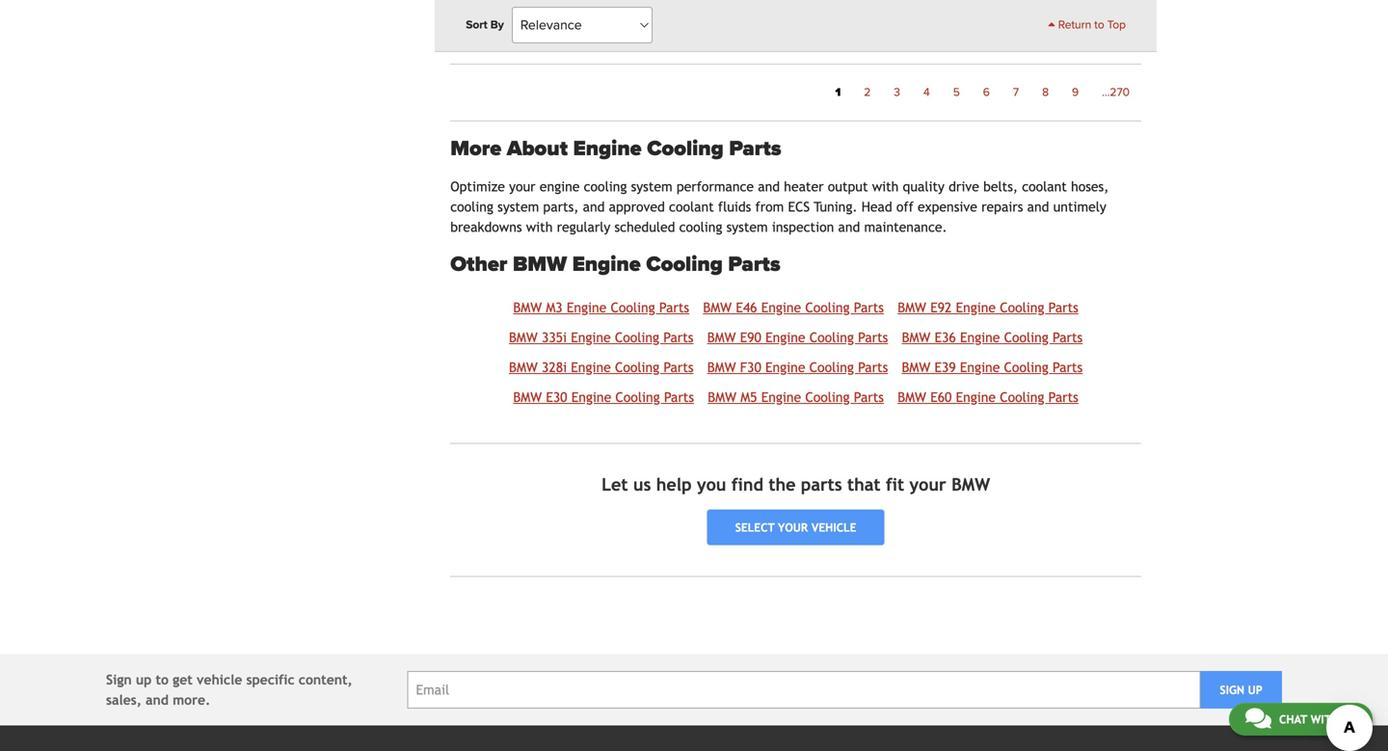 Task type: describe. For each thing, give the bounding box(es) containing it.
parts for bmw e46 engine cooling parts
[[854, 300, 884, 315]]

bmw f30 engine cooling parts link
[[708, 360, 889, 375]]

hoses,
[[1072, 179, 1109, 194]]

328i
[[542, 360, 567, 375]]

engine for e90
[[766, 330, 806, 345]]

caret up image
[[1049, 18, 1056, 30]]

sign up button
[[1201, 671, 1283, 709]]

e39
[[935, 360, 956, 375]]

and right "repairs" at the top
[[1028, 199, 1050, 215]]

quality
[[903, 179, 945, 194]]

bmw e36 engine cooling parts link
[[902, 330, 1083, 345]]

heater
[[784, 179, 824, 194]]

you
[[697, 474, 727, 495]]

more about engine cooling parts
[[451, 136, 782, 161]]

1 horizontal spatial to
[[1095, 18, 1105, 32]]

sign for sign up
[[1221, 684, 1245, 697]]

e60
[[931, 390, 952, 405]]

2 horizontal spatial with
[[1311, 713, 1340, 726]]

0 horizontal spatial coolant
[[669, 199, 714, 215]]

fit
[[886, 474, 905, 495]]

m3
[[546, 300, 563, 315]]

more
[[451, 136, 502, 161]]

parts for bmw m5 engine cooling parts
[[854, 390, 884, 405]]

Email email field
[[407, 671, 1201, 709]]

parts for bmw e90 engine cooling parts
[[859, 330, 889, 345]]

parts for bmw e30 engine cooling parts
[[664, 390, 694, 405]]

f30
[[740, 360, 762, 375]]

cooling for bmw e60 engine cooling parts
[[1000, 390, 1045, 405]]

bmw e46 engine cooling parts
[[703, 300, 884, 315]]

e90
[[740, 330, 762, 345]]

repairs
[[982, 199, 1024, 215]]

cooling for bmw e36 engine cooling parts
[[1005, 330, 1049, 345]]

let us help you find the parts that fit your     bmw
[[602, 474, 991, 495]]

cooling for more about engine cooling parts
[[647, 136, 724, 161]]

bmw e90 engine cooling parts
[[708, 330, 889, 345]]

bmw for bmw e30 engine cooling parts
[[513, 390, 542, 405]]

bmw e90 engine cooling parts link
[[708, 330, 889, 345]]

bmw 328i engine cooling parts link
[[509, 360, 694, 375]]

bmw for bmw e60 engine cooling parts
[[898, 390, 927, 405]]

parts for bmw 335i engine cooling parts
[[664, 330, 694, 345]]

7
[[1014, 85, 1020, 99]]

top
[[1108, 18, 1127, 32]]

comments image
[[1246, 707, 1272, 730]]

parts for bmw f30 engine cooling parts
[[858, 360, 889, 375]]

drive
[[949, 179, 980, 194]]

engine for m3
[[567, 300, 607, 315]]

cooling for bmw e30 engine cooling parts
[[616, 390, 660, 405]]

sales,
[[106, 693, 142, 708]]

chat
[[1280, 713, 1308, 726]]

9 link
[[1061, 80, 1091, 105]]

up for sign up to get vehicle specific content, sales, and more.
[[136, 672, 152, 688]]

parts for more about engine cooling parts
[[729, 136, 782, 161]]

engine for f30
[[766, 360, 806, 375]]

engine for bmw
[[573, 252, 641, 277]]

the
[[769, 474, 796, 495]]

chat with us
[[1280, 713, 1357, 726]]

bmw for bmw 328i engine cooling parts
[[509, 360, 538, 375]]

bmw m3 engine cooling parts
[[513, 300, 690, 315]]

2 link
[[853, 80, 883, 105]]

ecs
[[788, 199, 810, 215]]

bmw for bmw e90 engine cooling parts
[[708, 330, 736, 345]]

engine for m5
[[762, 390, 802, 405]]

0 vertical spatial system
[[631, 179, 673, 194]]

find
[[732, 474, 764, 495]]

sort
[[466, 18, 488, 32]]

8 link
[[1031, 80, 1061, 105]]

bmw for bmw e92 engine cooling parts
[[898, 300, 927, 315]]

select
[[736, 521, 775, 534]]

bmw e30 engine cooling parts link
[[513, 390, 694, 405]]

bmw for bmw e46 engine cooling parts
[[703, 300, 732, 315]]

your for vehicle
[[778, 521, 808, 534]]

engine for e36
[[961, 330, 1001, 345]]

off
[[897, 199, 914, 215]]

bmw e92 engine cooling parts link
[[898, 300, 1079, 315]]

parts for bmw e39 engine cooling parts
[[1053, 360, 1083, 375]]

2 horizontal spatial cooling
[[680, 220, 723, 235]]

bmw right the fit
[[952, 474, 991, 495]]

2 horizontal spatial your
[[910, 474, 947, 495]]

5 link
[[942, 80, 972, 105]]

parts for bmw e36 engine cooling parts
[[1053, 330, 1083, 345]]

by
[[491, 18, 504, 32]]

bmw 335i engine cooling parts link
[[509, 330, 694, 345]]

9
[[1073, 85, 1079, 99]]

brand:
[[613, 25, 642, 36]]

up for sign up
[[1249, 684, 1263, 697]]

bmw for bmw f30 engine cooling parts
[[708, 360, 736, 375]]

e30
[[546, 390, 568, 405]]

3 link
[[883, 80, 912, 105]]

bmw m5 engine cooling parts
[[708, 390, 884, 405]]

4
[[924, 85, 930, 99]]

parts
[[801, 474, 843, 495]]

e46
[[736, 300, 758, 315]]

bmw e60 engine cooling parts link
[[898, 390, 1079, 405]]

regularly
[[557, 220, 611, 235]]

your for engine
[[509, 179, 536, 194]]

return
[[1059, 18, 1092, 32]]

approved
[[609, 199, 665, 215]]

6 link
[[972, 80, 1002, 105]]

other bmw engine cooling parts
[[451, 252, 781, 277]]

engine for e60
[[956, 390, 996, 405]]

e36
[[935, 330, 957, 345]]

about
[[507, 136, 568, 161]]

more.
[[173, 693, 210, 708]]

bmw e92 engine cooling parts
[[898, 300, 1079, 315]]

vehicle
[[197, 672, 242, 688]]

3
[[894, 85, 901, 99]]

to inside sign up to get vehicle specific content, sales, and more.
[[156, 672, 169, 688]]

bmw e46 engine cooling parts link
[[703, 300, 884, 315]]

inspection
[[772, 220, 835, 235]]

6
[[984, 85, 990, 99]]

bmw f30 engine cooling parts
[[708, 360, 889, 375]]



Task type: locate. For each thing, give the bounding box(es) containing it.
bmw left the e60 on the right bottom
[[898, 390, 927, 405]]

cooling up bmw e30 engine cooling parts
[[615, 360, 660, 375]]

5
[[954, 85, 960, 99]]

sign for sign up to get vehicle specific content, sales, and more.
[[106, 672, 132, 688]]

system
[[631, 179, 673, 194], [498, 199, 539, 215], [727, 220, 768, 235]]

us
[[634, 474, 651, 495]]

bmw for bmw m5 engine cooling parts
[[708, 390, 737, 405]]

sign up to get vehicle specific content, sales, and more.
[[106, 672, 353, 708]]

bmw left e30
[[513, 390, 542, 405]]

your inside button
[[778, 521, 808, 534]]

0 horizontal spatial system
[[498, 199, 539, 215]]

cooling down bmw e39 engine cooling parts link
[[1000, 390, 1045, 405]]

e92
[[931, 300, 952, 315]]

bmw left e90
[[708, 330, 736, 345]]

parts left 'e46'
[[660, 300, 690, 315]]

parts up 'e46'
[[729, 252, 781, 277]]

other
[[451, 252, 508, 277]]

2 vertical spatial your
[[778, 521, 808, 534]]

bmw left 335i
[[509, 330, 538, 345]]

7 link
[[1002, 80, 1031, 105]]

parts left e36
[[859, 330, 889, 345]]

engine up bmw m3 engine cooling parts
[[573, 252, 641, 277]]

bmw left m3
[[513, 300, 542, 315]]

content,
[[299, 672, 353, 688]]

parts for bmw 328i engine cooling parts
[[664, 360, 694, 375]]

sign inside sign up to get vehicle specific content, sales, and more.
[[106, 672, 132, 688]]

engine up engine
[[573, 136, 642, 161]]

with
[[873, 179, 899, 194], [526, 220, 553, 235], [1311, 713, 1340, 726]]

0 vertical spatial with
[[873, 179, 899, 194]]

engine up bmw e36 engine cooling parts at the right of the page
[[956, 300, 996, 315]]

your right the fit
[[910, 474, 947, 495]]

1 horizontal spatial cooling
[[584, 179, 627, 194]]

sign
[[106, 672, 132, 688], [1221, 684, 1245, 697]]

1 vertical spatial system
[[498, 199, 539, 215]]

1 vertical spatial cooling
[[451, 199, 494, 215]]

engine right m5
[[762, 390, 802, 405]]

0 horizontal spatial up
[[136, 672, 152, 688]]

select your vehicle button
[[708, 510, 885, 546]]

cooling for bmw 328i engine cooling parts
[[615, 360, 660, 375]]

parts left e90
[[664, 330, 694, 345]]

and inside sign up to get vehicle specific content, sales, and more.
[[146, 693, 169, 708]]

parts left the e60 on the right bottom
[[854, 390, 884, 405]]

0 vertical spatial cooling
[[584, 179, 627, 194]]

1 horizontal spatial system
[[631, 179, 673, 194]]

cooling for other bmw engine cooling parts
[[647, 252, 723, 277]]

cooling up bmw 328i engine cooling parts in the top of the page
[[615, 330, 660, 345]]

engine for e92
[[956, 300, 996, 315]]

parts,
[[543, 199, 579, 215]]

engine down bmw e92 engine cooling parts 'link'
[[961, 330, 1001, 345]]

expensive
[[918, 199, 978, 215]]

0 horizontal spatial cooling
[[451, 199, 494, 215]]

engine for e46
[[762, 300, 802, 315]]

cooling down optimize
[[451, 199, 494, 215]]

up inside sign up to get vehicle specific content, sales, and more.
[[136, 672, 152, 688]]

2
[[864, 85, 871, 99]]

bmw left the '328i'
[[509, 360, 538, 375]]

engine
[[573, 136, 642, 161], [573, 252, 641, 277], [567, 300, 607, 315], [762, 300, 802, 315], [956, 300, 996, 315], [571, 330, 611, 345], [766, 330, 806, 345], [961, 330, 1001, 345], [571, 360, 611, 375], [766, 360, 806, 375], [961, 360, 1001, 375], [572, 390, 612, 405], [762, 390, 802, 405], [956, 390, 996, 405]]

with left us
[[1311, 713, 1340, 726]]

2 horizontal spatial system
[[727, 220, 768, 235]]

coolant down performance
[[669, 199, 714, 215]]

cooling for bmw e92 engine cooling parts
[[1000, 300, 1045, 315]]

to
[[1095, 18, 1105, 32], [156, 672, 169, 688]]

cooling up bmw f30 engine cooling parts
[[810, 330, 854, 345]]

your
[[509, 179, 536, 194], [910, 474, 947, 495], [778, 521, 808, 534]]

bmw for bmw e36 engine cooling parts
[[902, 330, 931, 345]]

get
[[173, 672, 193, 688]]

cooling
[[584, 179, 627, 194], [451, 199, 494, 215], [680, 220, 723, 235]]

cooling for bmw e90 engine cooling parts
[[810, 330, 854, 345]]

335i
[[542, 330, 567, 345]]

0 vertical spatial coolant
[[1023, 179, 1068, 194]]

to left top at the top of the page
[[1095, 18, 1105, 32]]

optimize your engine cooling system performance and heater output with quality drive belts, coolant hoses, cooling system parts, and approved coolant fluids from ecs tuning. head off expensive repairs and untimely breakdowns with regularly scheduled cooling system inspection and maintenance.
[[451, 179, 1109, 235]]

1 vertical spatial with
[[526, 220, 553, 235]]

scheduled
[[615, 220, 676, 235]]

parts for bmw e92 engine cooling parts
[[1049, 300, 1079, 315]]

bmw e30 engine cooling parts
[[513, 390, 694, 405]]

bmw left e39
[[902, 360, 931, 375]]

maintenance.
[[865, 220, 948, 235]]

…270
[[1103, 85, 1130, 99]]

return to top
[[1056, 18, 1127, 32]]

system down fluids
[[727, 220, 768, 235]]

cooling down the bmw f30 engine cooling parts link
[[806, 390, 850, 405]]

up up comments icon
[[1249, 684, 1263, 697]]

0 horizontal spatial with
[[526, 220, 553, 235]]

bmw for bmw e39 engine cooling parts
[[902, 360, 931, 375]]

engine for e30
[[572, 390, 612, 405]]

parts up bmw e39 engine cooling parts link
[[1053, 330, 1083, 345]]

belts,
[[984, 179, 1019, 194]]

and right sales,
[[146, 693, 169, 708]]

bmw up m3
[[513, 252, 567, 277]]

untimely
[[1054, 199, 1107, 215]]

sign inside button
[[1221, 684, 1245, 697]]

engine up bmw e60 engine cooling parts
[[961, 360, 1001, 375]]

sign up
[[1221, 684, 1263, 697]]

cooling down bmw e36 engine cooling parts at the right of the page
[[1005, 360, 1049, 375]]

up up sales,
[[136, 672, 152, 688]]

performance
[[677, 179, 754, 194]]

cooling up performance
[[647, 136, 724, 161]]

engine for 335i
[[571, 330, 611, 345]]

engine up bmw e90 engine cooling parts link
[[762, 300, 802, 315]]

0 horizontal spatial to
[[156, 672, 169, 688]]

sign up sales,
[[106, 672, 132, 688]]

bmw e36 engine cooling parts
[[902, 330, 1083, 345]]

and up from
[[758, 179, 780, 194]]

1 horizontal spatial with
[[873, 179, 899, 194]]

2 vertical spatial with
[[1311, 713, 1340, 726]]

0 vertical spatial to
[[1095, 18, 1105, 32]]

cooling down scheduled
[[647, 252, 723, 277]]

your right select
[[778, 521, 808, 534]]

return to top link
[[1049, 16, 1127, 34]]

parts up performance
[[729, 136, 782, 161]]

system up breakdowns
[[498, 199, 539, 215]]

bmw left e92
[[898, 300, 927, 315]]

engine down bmw e46 engine cooling parts
[[766, 330, 806, 345]]

0 vertical spatial your
[[509, 179, 536, 194]]

pierburg - corporate logo image
[[646, 23, 710, 34]]

breakdowns
[[451, 220, 522, 235]]

2 vertical spatial cooling
[[680, 220, 723, 235]]

parts down bmw e36 engine cooling parts at the right of the page
[[1053, 360, 1083, 375]]

bmw left f30
[[708, 360, 736, 375]]

let
[[602, 474, 628, 495]]

bmw for bmw 335i engine cooling parts
[[509, 330, 538, 345]]

tuning.
[[814, 199, 858, 215]]

cooling
[[647, 136, 724, 161], [647, 252, 723, 277], [611, 300, 656, 315], [806, 300, 850, 315], [1000, 300, 1045, 315], [615, 330, 660, 345], [810, 330, 854, 345], [1005, 330, 1049, 345], [615, 360, 660, 375], [810, 360, 854, 375], [1005, 360, 1049, 375], [616, 390, 660, 405], [806, 390, 850, 405], [1000, 390, 1045, 405]]

paginated product list navigation navigation
[[451, 80, 1142, 105]]

parts for bmw e60 engine cooling parts
[[1049, 390, 1079, 405]]

bmw for bmw m3 engine cooling parts
[[513, 300, 542, 315]]

cooling down bmw 328i engine cooling parts in the top of the page
[[616, 390, 660, 405]]

parts for bmw m3 engine cooling parts
[[660, 300, 690, 315]]

cooling up bmw e39 engine cooling parts link
[[1005, 330, 1049, 345]]

with up head
[[873, 179, 899, 194]]

optimize
[[451, 179, 505, 194]]

parts left m5
[[664, 390, 694, 405]]

sign up chat with us link
[[1221, 684, 1245, 697]]

up
[[136, 672, 152, 688], [1249, 684, 1263, 697]]

engine down bmw m3 engine cooling parts
[[571, 330, 611, 345]]

1
[[836, 85, 841, 99]]

parts up bmw e36 engine cooling parts link
[[1049, 300, 1079, 315]]

8
[[1043, 85, 1049, 99]]

bmw e60 engine cooling parts
[[898, 390, 1079, 405]]

parts left f30
[[664, 360, 694, 375]]

fluids
[[718, 199, 752, 215]]

engine down "bmw 335i engine cooling parts" at the left top of page
[[571, 360, 611, 375]]

cooling for bmw e39 engine cooling parts
[[1005, 360, 1049, 375]]

0 horizontal spatial sign
[[106, 672, 132, 688]]

parts
[[729, 136, 782, 161], [729, 252, 781, 277], [660, 300, 690, 315], [854, 300, 884, 315], [1049, 300, 1079, 315], [664, 330, 694, 345], [859, 330, 889, 345], [1053, 330, 1083, 345], [664, 360, 694, 375], [858, 360, 889, 375], [1053, 360, 1083, 375], [664, 390, 694, 405], [854, 390, 884, 405], [1049, 390, 1079, 405]]

your left engine
[[509, 179, 536, 194]]

cooling for bmw f30 engine cooling parts
[[810, 360, 854, 375]]

engine for 328i
[[571, 360, 611, 375]]

to left get
[[156, 672, 169, 688]]

2 vertical spatial system
[[727, 220, 768, 235]]

parts left e92
[[854, 300, 884, 315]]

engine down bmw 328i engine cooling parts in the top of the page
[[572, 390, 612, 405]]

us
[[1343, 713, 1357, 726]]

from
[[756, 199, 784, 215]]

engine
[[540, 179, 580, 194]]

1 horizontal spatial coolant
[[1023, 179, 1068, 194]]

m5
[[741, 390, 758, 405]]

and down tuning.
[[839, 220, 861, 235]]

engine for e39
[[961, 360, 1001, 375]]

output
[[828, 179, 869, 194]]

engine for about
[[573, 136, 642, 161]]

engine down bmw e39 engine cooling parts link
[[956, 390, 996, 405]]

up inside button
[[1249, 684, 1263, 697]]

cooling down fluids
[[680, 220, 723, 235]]

1 horizontal spatial your
[[778, 521, 808, 534]]

vehicle
[[812, 521, 857, 534]]

with down parts,
[[526, 220, 553, 235]]

cooling up the bmw e90 engine cooling parts
[[806, 300, 850, 315]]

specific
[[246, 672, 295, 688]]

engine right m3
[[567, 300, 607, 315]]

cooling for bmw m5 engine cooling parts
[[806, 390, 850, 405]]

cooling up "bmw 335i engine cooling parts" at the left top of page
[[611, 300, 656, 315]]

and
[[758, 179, 780, 194], [583, 199, 605, 215], [1028, 199, 1050, 215], [839, 220, 861, 235], [146, 693, 169, 708]]

bmw e39 engine cooling parts link
[[902, 360, 1083, 375]]

head
[[862, 199, 893, 215]]

select your vehicle
[[736, 521, 857, 534]]

bmw
[[513, 252, 567, 277], [513, 300, 542, 315], [703, 300, 732, 315], [898, 300, 927, 315], [509, 330, 538, 345], [708, 330, 736, 345], [902, 330, 931, 345], [509, 360, 538, 375], [708, 360, 736, 375], [902, 360, 931, 375], [513, 390, 542, 405], [708, 390, 737, 405], [898, 390, 927, 405], [952, 474, 991, 495]]

1 vertical spatial your
[[910, 474, 947, 495]]

cooling for bmw e46 engine cooling parts
[[806, 300, 850, 315]]

cooling up approved
[[584, 179, 627, 194]]

bmw left m5
[[708, 390, 737, 405]]

cooling for bmw 335i engine cooling parts
[[615, 330, 660, 345]]

bmw e39 engine cooling parts
[[902, 360, 1083, 375]]

your inside the optimize your engine cooling system performance and heater output with quality drive belts, coolant hoses, cooling system parts, and approved coolant fluids from ecs tuning. head off expensive repairs and untimely breakdowns with regularly scheduled cooling system inspection and maintenance.
[[509, 179, 536, 194]]

es#2562117 - 11517586925 - water pump - new original equipment water pump to keep your cooling system in tip top shape - pierburg - bmw image
[[451, 0, 597, 7]]

bmw m3 engine cooling parts link
[[513, 300, 690, 315]]

1 vertical spatial to
[[156, 672, 169, 688]]

chat with us link
[[1230, 703, 1373, 736]]

0 horizontal spatial your
[[509, 179, 536, 194]]

coolant
[[1023, 179, 1068, 194], [669, 199, 714, 215]]

coolant up untimely
[[1023, 179, 1068, 194]]

parts left e39
[[858, 360, 889, 375]]

bmw left e36
[[902, 330, 931, 345]]

parts for other bmw engine cooling parts
[[729, 252, 781, 277]]

parts down bmw e39 engine cooling parts link
[[1049, 390, 1079, 405]]

and up regularly
[[583, 199, 605, 215]]

that
[[848, 474, 881, 495]]

1 horizontal spatial up
[[1249, 684, 1263, 697]]

1 vertical spatial coolant
[[669, 199, 714, 215]]

cooling for bmw m3 engine cooling parts
[[611, 300, 656, 315]]

system up approved
[[631, 179, 673, 194]]

cooling down bmw e90 engine cooling parts link
[[810, 360, 854, 375]]

bmw 328i engine cooling parts
[[509, 360, 694, 375]]

cooling up bmw e36 engine cooling parts at the right of the page
[[1000, 300, 1045, 315]]

1 horizontal spatial sign
[[1221, 684, 1245, 697]]

engine up bmw m5 engine cooling parts
[[766, 360, 806, 375]]

help
[[657, 474, 692, 495]]

bmw left 'e46'
[[703, 300, 732, 315]]



Task type: vqa. For each thing, say whether or not it's contained in the screenshot.
modified
no



